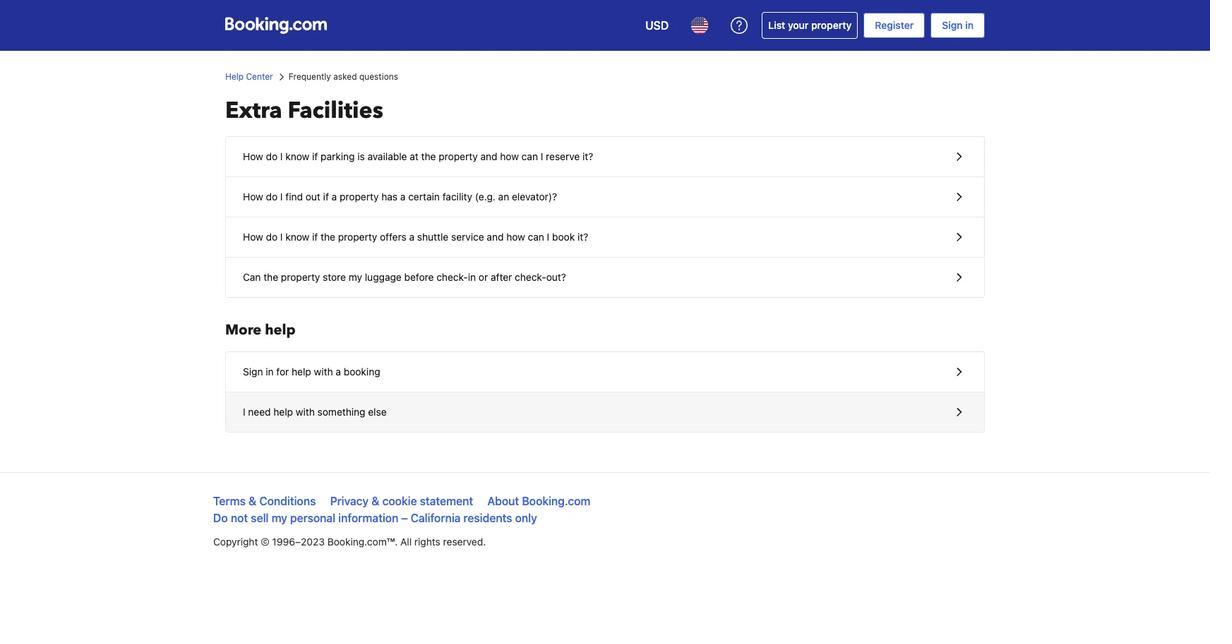 Task type: vqa. For each thing, say whether or not it's contained in the screenshot.
We're available 24 hours a day
no



Task type: locate. For each thing, give the bounding box(es) containing it.
sign for sign in
[[942, 19, 963, 31]]

0 vertical spatial if
[[312, 150, 318, 162]]

0 vertical spatial sign
[[942, 19, 963, 31]]

1 vertical spatial it?
[[578, 231, 589, 243]]

2 vertical spatial how
[[243, 231, 263, 243]]

with left the booking
[[314, 366, 333, 378]]

1 horizontal spatial my
[[349, 271, 362, 283]]

sign
[[942, 19, 963, 31], [243, 366, 263, 378]]

2 vertical spatial help
[[274, 406, 293, 418]]

3 do from the top
[[266, 231, 278, 243]]

0 horizontal spatial in
[[266, 366, 274, 378]]

about
[[488, 495, 519, 508]]

help
[[265, 321, 296, 340], [292, 366, 311, 378], [274, 406, 293, 418]]

2 vertical spatial if
[[312, 231, 318, 243]]

with
[[314, 366, 333, 378], [296, 406, 315, 418]]

property
[[812, 19, 852, 31], [439, 150, 478, 162], [340, 191, 379, 203], [338, 231, 377, 243], [281, 271, 320, 283]]

0 vertical spatial my
[[349, 271, 362, 283]]

2 vertical spatial the
[[264, 271, 278, 283]]

the right 'at'
[[421, 150, 436, 162]]

(e.g.
[[475, 191, 496, 203]]

2 & from the left
[[372, 495, 380, 508]]

1 horizontal spatial the
[[321, 231, 335, 243]]

1 know from the top
[[286, 150, 310, 162]]

it?
[[583, 150, 593, 162], [578, 231, 589, 243]]

0 horizontal spatial my
[[272, 512, 287, 525]]

2 horizontal spatial the
[[421, 150, 436, 162]]

1 vertical spatial do
[[266, 191, 278, 203]]

personal
[[290, 512, 336, 525]]

if inside button
[[323, 191, 329, 203]]

how inside button
[[243, 191, 263, 203]]

list your property
[[769, 19, 852, 31]]

i inside button
[[280, 191, 283, 203]]

2 vertical spatial in
[[266, 366, 274, 378]]

elevator)?
[[512, 191, 557, 203]]

check-
[[437, 271, 468, 283], [515, 271, 546, 283]]

about booking.com link
[[488, 495, 591, 508]]

do not sell my personal information – california residents only link
[[213, 512, 537, 525]]

in
[[966, 19, 974, 31], [468, 271, 476, 283], [266, 366, 274, 378]]

my right store
[[349, 271, 362, 283]]

1 how from the top
[[243, 150, 263, 162]]

can left book
[[528, 231, 544, 243]]

if
[[312, 150, 318, 162], [323, 191, 329, 203], [312, 231, 318, 243]]

1 vertical spatial can
[[528, 231, 544, 243]]

property right your
[[812, 19, 852, 31]]

book
[[552, 231, 575, 243]]

1 check- from the left
[[437, 271, 468, 283]]

1 & from the left
[[249, 495, 257, 508]]

reserved.
[[443, 536, 486, 548]]

frequently
[[289, 71, 331, 82]]

do for how do i know if the property offers a shuttle service and how can i book it?
[[266, 231, 278, 243]]

in inside button
[[266, 366, 274, 378]]

how
[[243, 150, 263, 162], [243, 191, 263, 203], [243, 231, 263, 243]]

usd
[[646, 19, 669, 32]]

2 how from the top
[[243, 191, 263, 203]]

do for how do i know if parking is available at the property and how can i reserve it?
[[266, 150, 278, 162]]

if right out
[[323, 191, 329, 203]]

sign left for
[[243, 366, 263, 378]]

0 vertical spatial do
[[266, 150, 278, 162]]

about booking.com do not sell my personal information – california residents only
[[213, 495, 591, 525]]

3 how from the top
[[243, 231, 263, 243]]

1 do from the top
[[266, 150, 278, 162]]

0 vertical spatial with
[[314, 366, 333, 378]]

and right service
[[487, 231, 504, 243]]

0 vertical spatial know
[[286, 150, 310, 162]]

how down 'an'
[[507, 231, 525, 243]]

0 horizontal spatial &
[[249, 495, 257, 508]]

it? inside 'how do i know if the property offers a shuttle service and how can i book it?' button
[[578, 231, 589, 243]]

0 vertical spatial how
[[243, 150, 263, 162]]

how up 'an'
[[500, 150, 519, 162]]

0 vertical spatial can
[[522, 150, 538, 162]]

can
[[522, 150, 538, 162], [528, 231, 544, 243]]

more help
[[225, 321, 296, 340]]

cookie
[[382, 495, 417, 508]]

check- left or
[[437, 271, 468, 283]]

or
[[479, 271, 488, 283]]

help right for
[[292, 366, 311, 378]]

else
[[368, 406, 387, 418]]

1 vertical spatial know
[[286, 231, 310, 243]]

&
[[249, 495, 257, 508], [372, 495, 380, 508]]

1 vertical spatial and
[[487, 231, 504, 243]]

sign in
[[942, 19, 974, 31]]

1 horizontal spatial check-
[[515, 271, 546, 283]]

1 vertical spatial in
[[468, 271, 476, 283]]

asked
[[333, 71, 357, 82]]

1 vertical spatial the
[[321, 231, 335, 243]]

the
[[421, 150, 436, 162], [321, 231, 335, 243], [264, 271, 278, 283]]

know down find at left
[[286, 231, 310, 243]]

if for the
[[312, 231, 318, 243]]

and
[[481, 150, 498, 162], [487, 231, 504, 243]]

–
[[401, 512, 408, 525]]

how down extra
[[243, 150, 263, 162]]

how left find at left
[[243, 191, 263, 203]]

1 horizontal spatial in
[[468, 271, 476, 283]]

my
[[349, 271, 362, 283], [272, 512, 287, 525]]

it? right book
[[578, 231, 589, 243]]

& up sell
[[249, 495, 257, 508]]

0 vertical spatial help
[[265, 321, 296, 340]]

booking.com™.
[[328, 536, 398, 548]]

1 vertical spatial if
[[323, 191, 329, 203]]

privacy & cookie statement link
[[330, 495, 473, 508]]

0 horizontal spatial sign
[[243, 366, 263, 378]]

0 vertical spatial how
[[500, 150, 519, 162]]

1 horizontal spatial &
[[372, 495, 380, 508]]

1 horizontal spatial sign
[[942, 19, 963, 31]]

the inside button
[[264, 271, 278, 283]]

sell
[[251, 512, 269, 525]]

know for the
[[286, 231, 310, 243]]

extra facilities
[[225, 95, 383, 126]]

with left something
[[296, 406, 315, 418]]

available
[[368, 150, 407, 162]]

list
[[769, 19, 786, 31]]

my down conditions
[[272, 512, 287, 525]]

1 vertical spatial my
[[272, 512, 287, 525]]

terms & conditions
[[213, 495, 316, 508]]

find
[[286, 191, 303, 203]]

after
[[491, 271, 512, 283]]

know left parking
[[286, 150, 310, 162]]

1 vertical spatial help
[[292, 366, 311, 378]]

& up do not sell my personal information – california residents only link
[[372, 495, 380, 508]]

it? for how do i know if the property offers a shuttle service and how can i book it?
[[578, 231, 589, 243]]

sign inside button
[[243, 366, 263, 378]]

2 do from the top
[[266, 191, 278, 203]]

know
[[286, 150, 310, 162], [286, 231, 310, 243]]

all
[[400, 536, 412, 548]]

2 horizontal spatial in
[[966, 19, 974, 31]]

if left parking
[[312, 150, 318, 162]]

booking.com
[[522, 495, 591, 508]]

1 vertical spatial sign
[[243, 366, 263, 378]]

0 horizontal spatial the
[[264, 271, 278, 283]]

how do i know if the property offers a shuttle service and how can i book it? button
[[226, 218, 985, 258]]

copyright
[[213, 536, 258, 548]]

need
[[248, 406, 271, 418]]

sign right the register
[[942, 19, 963, 31]]

2 know from the top
[[286, 231, 310, 243]]

2 check- from the left
[[515, 271, 546, 283]]

if down out
[[312, 231, 318, 243]]

0 vertical spatial in
[[966, 19, 974, 31]]

it? right reserve
[[583, 150, 593, 162]]

help center button
[[225, 71, 273, 83]]

check- right after
[[515, 271, 546, 283]]

0 vertical spatial and
[[481, 150, 498, 162]]

help right more
[[265, 321, 296, 340]]

a
[[332, 191, 337, 203], [400, 191, 406, 203], [409, 231, 415, 243], [336, 366, 341, 378]]

1 vertical spatial with
[[296, 406, 315, 418]]

can left reserve
[[522, 150, 538, 162]]

a right out
[[332, 191, 337, 203]]

can for reserve
[[522, 150, 538, 162]]

0 horizontal spatial check-
[[437, 271, 468, 283]]

the up store
[[321, 231, 335, 243]]

do inside button
[[266, 191, 278, 203]]

property left has
[[340, 191, 379, 203]]

booking.com online hotel reservations image
[[225, 17, 327, 34]]

list your property link
[[762, 12, 858, 39]]

rights
[[415, 536, 441, 548]]

i need help with something else button
[[226, 393, 985, 432]]

only
[[515, 512, 537, 525]]

how do i know if the property offers a shuttle service and how can i book it?
[[243, 231, 589, 243]]

help right need on the left bottom of the page
[[274, 406, 293, 418]]

1 vertical spatial how
[[507, 231, 525, 243]]

it? inside how do i know if parking is available at the property and how can i reserve it? button
[[583, 150, 593, 162]]

the right can
[[264, 271, 278, 283]]

and up the (e.g.
[[481, 150, 498, 162]]

1 vertical spatial how
[[243, 191, 263, 203]]

& for privacy
[[372, 495, 380, 508]]

0 vertical spatial it?
[[583, 150, 593, 162]]

parking
[[321, 150, 355, 162]]

2 vertical spatial do
[[266, 231, 278, 243]]

how up can
[[243, 231, 263, 243]]

service
[[451, 231, 484, 243]]



Task type: describe. For each thing, give the bounding box(es) containing it.
can
[[243, 271, 261, 283]]

how do i know if parking is available at the property and how can i reserve it? button
[[226, 137, 985, 177]]

0 vertical spatial the
[[421, 150, 436, 162]]

in for sign in for help with a booking
[[266, 366, 274, 378]]

sign in link
[[931, 13, 985, 38]]

register
[[875, 19, 914, 31]]

certain
[[408, 191, 440, 203]]

terms & conditions link
[[213, 495, 316, 508]]

can the property store my luggage before check-in or after check-out?
[[243, 271, 566, 283]]

do for how do i find out if a property has a certain facility (e.g. an elevator)?
[[266, 191, 278, 203]]

is
[[358, 150, 365, 162]]

a right has
[[400, 191, 406, 203]]

booking
[[344, 366, 380, 378]]

in for sign in
[[966, 19, 974, 31]]

not
[[231, 512, 248, 525]]

in inside button
[[468, 271, 476, 283]]

store
[[323, 271, 346, 283]]

do
[[213, 512, 228, 525]]

privacy
[[330, 495, 369, 508]]

residents
[[464, 512, 512, 525]]

questions
[[359, 71, 398, 82]]

out?
[[546, 271, 566, 283]]

how for property
[[500, 150, 519, 162]]

information
[[338, 512, 399, 525]]

sign in for help with a booking
[[243, 366, 380, 378]]

property left offers
[[338, 231, 377, 243]]

facility
[[443, 191, 473, 203]]

for
[[276, 366, 289, 378]]

extra
[[225, 95, 282, 126]]

usd button
[[637, 8, 678, 42]]

california
[[411, 512, 461, 525]]

privacy & cookie statement
[[330, 495, 473, 508]]

at
[[410, 150, 419, 162]]

& for terms
[[249, 495, 257, 508]]

terms
[[213, 495, 246, 508]]

center
[[246, 71, 273, 82]]

reserve
[[546, 150, 580, 162]]

can the property store my luggage before check-in or after check-out? button
[[226, 258, 985, 297]]

luggage
[[365, 271, 402, 283]]

more
[[225, 321, 261, 340]]

your
[[788, 19, 809, 31]]

how do i find out if a property has a certain facility (e.g. an elevator)? button
[[226, 177, 985, 218]]

©
[[261, 536, 270, 548]]

register link
[[864, 13, 925, 38]]

has
[[382, 191, 398, 203]]

1996–2023
[[272, 536, 325, 548]]

out
[[306, 191, 321, 203]]

statement
[[420, 495, 473, 508]]

sign for sign in for help with a booking
[[243, 366, 263, 378]]

an
[[498, 191, 509, 203]]

with inside i need help with something else button
[[296, 406, 315, 418]]

how for how do i find out if a property has a certain facility (e.g. an elevator)?
[[243, 191, 263, 203]]

shuttle
[[417, 231, 449, 243]]

my inside about booking.com do not sell my personal information – california residents only
[[272, 512, 287, 525]]

can for book
[[528, 231, 544, 243]]

and for property
[[481, 150, 498, 162]]

property left store
[[281, 271, 320, 283]]

how do i find out if a property has a certain facility (e.g. an elevator)?
[[243, 191, 557, 203]]

copyright © 1996–2023 booking.com™. all rights reserved.
[[213, 536, 486, 548]]

facilities
[[288, 95, 383, 126]]

help center
[[225, 71, 273, 82]]

sign in for help with a booking button
[[226, 352, 985, 393]]

before
[[404, 271, 434, 283]]

if for parking
[[312, 150, 318, 162]]

how for service
[[507, 231, 525, 243]]

a right offers
[[409, 231, 415, 243]]

i need help with something else
[[243, 406, 387, 418]]

with inside sign in for help with a booking link
[[314, 366, 333, 378]]

help
[[225, 71, 244, 82]]

my inside button
[[349, 271, 362, 283]]

know for parking
[[286, 150, 310, 162]]

frequently asked questions
[[289, 71, 398, 82]]

how for how do i know if the property offers a shuttle service and how can i book it?
[[243, 231, 263, 243]]

conditions
[[259, 495, 316, 508]]

how for how do i know if parking is available at the property and how can i reserve it?
[[243, 150, 263, 162]]

sign in for help with a booking link
[[226, 352, 985, 392]]

it? for how do i know if parking is available at the property and how can i reserve it?
[[583, 150, 593, 162]]

and for service
[[487, 231, 504, 243]]

offers
[[380, 231, 407, 243]]

something
[[318, 406, 366, 418]]

property up facility on the top left of the page
[[439, 150, 478, 162]]

how do i know if parking is available at the property and how can i reserve it?
[[243, 150, 593, 162]]

a left the booking
[[336, 366, 341, 378]]



